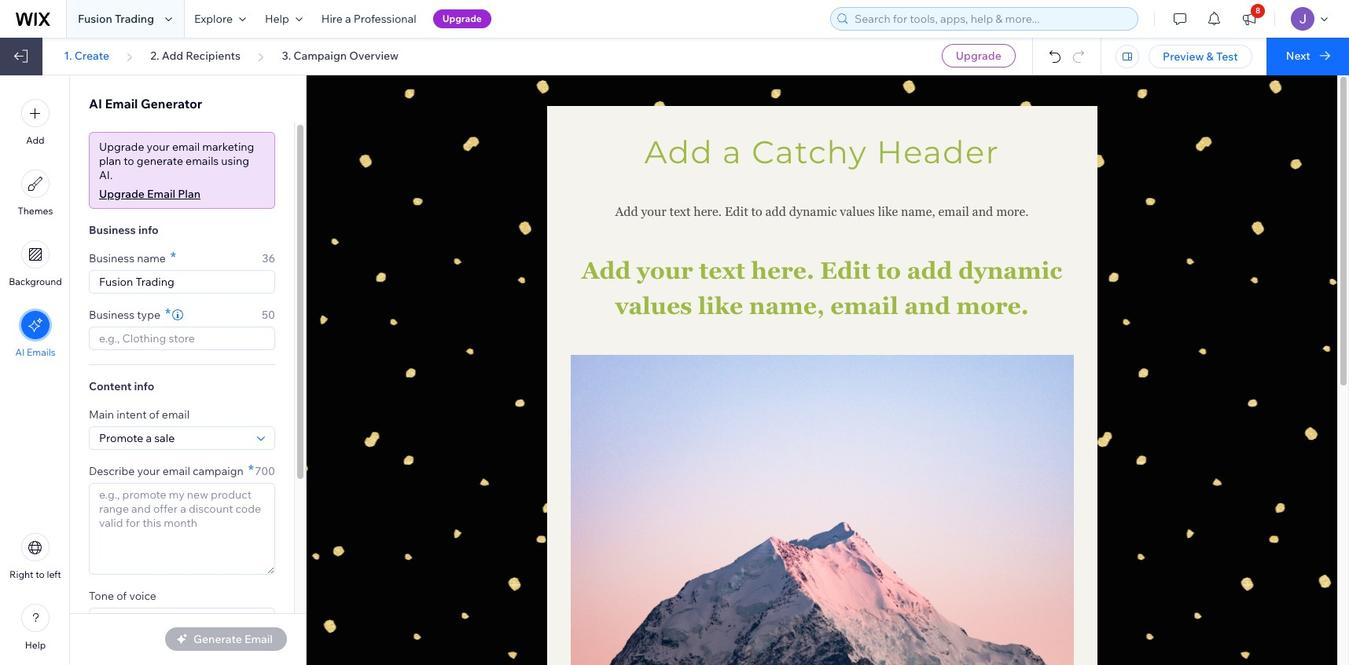 Task type: locate. For each thing, give the bounding box(es) containing it.
1 vertical spatial and
[[904, 292, 950, 320]]

emails
[[27, 347, 55, 359]]

upgrade button
[[433, 9, 491, 28], [942, 44, 1016, 68]]

1 horizontal spatial help button
[[255, 0, 312, 38]]

1 vertical spatial name,
[[749, 292, 825, 320]]

None field
[[94, 428, 252, 450], [94, 609, 252, 631], [94, 428, 252, 450], [94, 609, 252, 631]]

1 vertical spatial ai
[[15, 347, 25, 359]]

0 horizontal spatial text
[[670, 204, 691, 219]]

hire a professional link
[[312, 0, 426, 38]]

business for business type *
[[89, 308, 135, 322]]

themes button
[[18, 170, 53, 217]]

add inside button
[[26, 134, 45, 146]]

0 vertical spatial of
[[149, 408, 159, 422]]

&
[[1207, 50, 1214, 64]]

header
[[877, 133, 999, 171]]

0 horizontal spatial email
[[105, 96, 138, 112]]

edit
[[725, 204, 748, 219], [820, 257, 871, 285]]

1 horizontal spatial a
[[723, 133, 742, 171]]

your
[[147, 140, 170, 154], [641, 204, 667, 219], [637, 257, 693, 285], [137, 465, 160, 479]]

0 horizontal spatial here.
[[694, 204, 722, 219]]

upgrade button right professional
[[433, 9, 491, 28]]

help button down the right to left
[[21, 605, 50, 652]]

email
[[105, 96, 138, 112], [147, 187, 175, 201]]

text
[[670, 204, 691, 219], [699, 257, 745, 285]]

fusion
[[78, 12, 112, 26]]

email inside describe your email campaign * 700
[[163, 465, 190, 479]]

email left plan
[[147, 187, 175, 201]]

700
[[255, 465, 275, 479]]

add
[[162, 49, 183, 63], [645, 133, 713, 171], [26, 134, 45, 146], [615, 204, 638, 219], [582, 257, 631, 285]]

info
[[138, 223, 159, 237], [134, 380, 154, 394]]

1 vertical spatial of
[[116, 590, 127, 604]]

0 vertical spatial business
[[89, 223, 136, 237]]

right
[[10, 569, 33, 581]]

next
[[1286, 49, 1310, 63]]

0 vertical spatial *
[[170, 248, 176, 267]]

add your text here. edit to add dynamic values like name, email and more.
[[615, 204, 1029, 219], [582, 257, 1068, 320]]

*
[[170, 248, 176, 267], [165, 305, 171, 323], [248, 462, 254, 480]]

recipients
[[186, 49, 241, 63]]

2 vertical spatial business
[[89, 308, 135, 322]]

more.
[[996, 204, 1029, 219], [956, 292, 1029, 320]]

email
[[172, 140, 200, 154], [938, 204, 969, 219], [831, 292, 898, 320], [162, 408, 190, 422], [163, 465, 190, 479]]

0 vertical spatial text
[[670, 204, 691, 219]]

ai email generator
[[89, 96, 202, 112]]

add
[[765, 204, 786, 219], [907, 257, 952, 285]]

values
[[840, 204, 875, 219], [615, 292, 692, 320]]

* left 700
[[248, 462, 254, 480]]

1 vertical spatial *
[[165, 305, 171, 323]]

upgrade email plan link
[[99, 187, 265, 201]]

1 vertical spatial like
[[698, 292, 743, 320]]

1 vertical spatial edit
[[820, 257, 871, 285]]

1 vertical spatial here.
[[751, 257, 814, 285]]

0 vertical spatial like
[[878, 204, 898, 219]]

of
[[149, 408, 159, 422], [116, 590, 127, 604]]

1 horizontal spatial help
[[265, 12, 289, 26]]

0 horizontal spatial name,
[[749, 292, 825, 320]]

* right type
[[165, 305, 171, 323]]

* right name
[[170, 248, 176, 267]]

email left generator
[[105, 96, 138, 112]]

of right tone
[[116, 590, 127, 604]]

business down "business info"
[[89, 252, 135, 266]]

help up 3.
[[265, 12, 289, 26]]

a left catchy
[[723, 133, 742, 171]]

0 vertical spatial and
[[972, 204, 993, 219]]

1 vertical spatial email
[[147, 187, 175, 201]]

1 horizontal spatial add
[[907, 257, 952, 285]]

text inside "add your text here. edit to add dynamic values like name, email and more."
[[699, 257, 745, 285]]

main intent of email
[[89, 408, 190, 422]]

upgrade button down search for tools, apps, help & more... field
[[942, 44, 1016, 68]]

create
[[74, 49, 109, 63]]

test
[[1216, 50, 1238, 64]]

1 vertical spatial info
[[134, 380, 154, 394]]

0 vertical spatial info
[[138, 223, 159, 237]]

a right hire
[[345, 12, 351, 26]]

0 horizontal spatial dynamic
[[789, 204, 837, 219]]

business name *
[[89, 248, 176, 267]]

3. campaign overview link
[[282, 49, 399, 63]]

0 vertical spatial ai
[[89, 96, 102, 112]]

2.
[[150, 49, 159, 63]]

preview
[[1163, 50, 1204, 64]]

0 horizontal spatial add
[[765, 204, 786, 219]]

business up business name *
[[89, 223, 136, 237]]

1 vertical spatial a
[[723, 133, 742, 171]]

1 vertical spatial add your text here. edit to add dynamic values like name, email and more.
[[582, 257, 1068, 320]]

your inside upgrade your email marketing plan to generate emails using ai. upgrade email plan
[[147, 140, 170, 154]]

help button up 3.
[[255, 0, 312, 38]]

a
[[345, 12, 351, 26], [723, 133, 742, 171]]

info for content info
[[134, 380, 154, 394]]

main
[[89, 408, 114, 422]]

business inside business type *
[[89, 308, 135, 322]]

marketing
[[202, 140, 254, 154]]

a for catchy
[[723, 133, 742, 171]]

background button
[[9, 241, 62, 288]]

Business type field
[[94, 328, 270, 350]]

add inside "add your text here. edit to add dynamic values like name, email and more."
[[582, 257, 631, 285]]

ai.
[[99, 168, 113, 182]]

business left type
[[89, 308, 135, 322]]

1 vertical spatial text
[[699, 257, 745, 285]]

1 vertical spatial help button
[[21, 605, 50, 652]]

0 horizontal spatial and
[[904, 292, 950, 320]]

3 business from the top
[[89, 308, 135, 322]]

trading
[[115, 12, 154, 26]]

to inside button
[[36, 569, 45, 581]]

2 vertical spatial *
[[248, 462, 254, 480]]

Describe your email campaign text field
[[90, 484, 274, 575]]

1 vertical spatial business
[[89, 252, 135, 266]]

describe
[[89, 465, 135, 479]]

ai inside button
[[15, 347, 25, 359]]

of right intent
[[149, 408, 159, 422]]

2 business from the top
[[89, 252, 135, 266]]

0 horizontal spatial values
[[615, 292, 692, 320]]

ai for ai email generator
[[89, 96, 102, 112]]

business for business name *
[[89, 252, 135, 266]]

name,
[[901, 204, 935, 219], [749, 292, 825, 320]]

upgrade down search for tools, apps, help & more... field
[[956, 49, 1001, 63]]

info up name
[[138, 223, 159, 237]]

ai down the create
[[89, 96, 102, 112]]

1 horizontal spatial upgrade button
[[942, 44, 1016, 68]]

themes
[[18, 205, 53, 217]]

0 horizontal spatial edit
[[725, 204, 748, 219]]

upgrade
[[442, 13, 482, 24], [956, 49, 1001, 63], [99, 140, 144, 154], [99, 187, 145, 201]]

content
[[89, 380, 132, 394]]

help down the right to left
[[25, 640, 46, 652]]

to inside "add your text here. edit to add dynamic values like name, email and more."
[[877, 257, 901, 285]]

professional
[[354, 12, 416, 26]]

ai emails button
[[15, 311, 55, 359]]

0 vertical spatial add your text here. edit to add dynamic values like name, email and more.
[[615, 204, 1029, 219]]

0 vertical spatial help button
[[255, 0, 312, 38]]

0 horizontal spatial upgrade button
[[433, 9, 491, 28]]

0 vertical spatial values
[[840, 204, 875, 219]]

0 horizontal spatial help
[[25, 640, 46, 652]]

a for professional
[[345, 12, 351, 26]]

1 horizontal spatial ai
[[89, 96, 102, 112]]

0 vertical spatial here.
[[694, 204, 722, 219]]

help
[[265, 12, 289, 26], [25, 640, 46, 652]]

to
[[124, 154, 134, 168], [751, 204, 762, 219], [877, 257, 901, 285], [36, 569, 45, 581]]

upgrade up ai.
[[99, 140, 144, 154]]

hire a professional
[[321, 12, 416, 26]]

here.
[[694, 204, 722, 219], [751, 257, 814, 285]]

business inside business name *
[[89, 252, 135, 266]]

0 vertical spatial name,
[[901, 204, 935, 219]]

0 horizontal spatial of
[[116, 590, 127, 604]]

1 vertical spatial dynamic
[[958, 257, 1062, 285]]

0 horizontal spatial like
[[698, 292, 743, 320]]

and inside "add your text here. edit to add dynamic values like name, email and more."
[[904, 292, 950, 320]]

0 vertical spatial a
[[345, 12, 351, 26]]

8
[[1256, 6, 1261, 16]]

3. campaign overview
[[282, 49, 399, 63]]

1 vertical spatial add
[[907, 257, 952, 285]]

business info
[[89, 223, 159, 237]]

ai left emails
[[15, 347, 25, 359]]

1 business from the top
[[89, 223, 136, 237]]

help button
[[255, 0, 312, 38], [21, 605, 50, 652]]

3.
[[282, 49, 291, 63]]

like
[[878, 204, 898, 219], [698, 292, 743, 320]]

business
[[89, 223, 136, 237], [89, 252, 135, 266], [89, 308, 135, 322]]

1 horizontal spatial name,
[[901, 204, 935, 219]]

ai
[[89, 96, 102, 112], [15, 347, 25, 359]]

1 horizontal spatial values
[[840, 204, 875, 219]]

like inside "add your text here. edit to add dynamic values like name, email and more."
[[698, 292, 743, 320]]

and
[[972, 204, 993, 219], [904, 292, 950, 320]]

1 horizontal spatial like
[[878, 204, 898, 219]]

background
[[9, 276, 62, 288]]

1 vertical spatial more.
[[956, 292, 1029, 320]]

0 horizontal spatial a
[[345, 12, 351, 26]]

dynamic
[[789, 204, 837, 219], [958, 257, 1062, 285]]

hire
[[321, 12, 343, 26]]

name
[[137, 252, 166, 266]]

0 horizontal spatial ai
[[15, 347, 25, 359]]

1 horizontal spatial text
[[699, 257, 745, 285]]

business type *
[[89, 305, 171, 323]]

1 horizontal spatial email
[[147, 187, 175, 201]]

info up the main intent of email
[[134, 380, 154, 394]]

campaign
[[193, 465, 244, 479]]



Task type: vqa. For each thing, say whether or not it's contained in the screenshot.
Business name field
yes



Task type: describe. For each thing, give the bounding box(es) containing it.
using
[[221, 154, 249, 168]]

0 vertical spatial edit
[[725, 204, 748, 219]]

preview & test
[[1163, 50, 1238, 64]]

2. add recipients link
[[150, 49, 241, 63]]

* for business type *
[[165, 305, 171, 323]]

content info
[[89, 380, 154, 394]]

add inside "add your text here. edit to add dynamic values like name, email and more."
[[907, 257, 952, 285]]

upgrade right professional
[[442, 13, 482, 24]]

info for business info
[[138, 223, 159, 237]]

add button
[[21, 99, 50, 146]]

0 vertical spatial add
[[765, 204, 786, 219]]

preview & test button
[[1149, 45, 1252, 68]]

0 vertical spatial help
[[265, 12, 289, 26]]

emails
[[186, 154, 219, 168]]

add a catchy header
[[645, 133, 999, 171]]

1 horizontal spatial dynamic
[[958, 257, 1062, 285]]

1 vertical spatial upgrade button
[[942, 44, 1016, 68]]

ai for ai emails
[[15, 347, 25, 359]]

upgrade down ai.
[[99, 187, 145, 201]]

to inside upgrade your email marketing plan to generate emails using ai. upgrade email plan
[[124, 154, 134, 168]]

tone of voice
[[89, 590, 156, 604]]

email inside upgrade your email marketing plan to generate emails using ai. upgrade email plan
[[147, 187, 175, 201]]

generate
[[137, 154, 183, 168]]

0 horizontal spatial help button
[[21, 605, 50, 652]]

fusion trading
[[78, 12, 154, 26]]

0 vertical spatial dynamic
[[789, 204, 837, 219]]

0 vertical spatial email
[[105, 96, 138, 112]]

1 horizontal spatial edit
[[820, 257, 871, 285]]

tone
[[89, 590, 114, 604]]

* for business name *
[[170, 248, 176, 267]]

1. create
[[64, 49, 109, 63]]

1 vertical spatial values
[[615, 292, 692, 320]]

1 vertical spatial help
[[25, 640, 46, 652]]

plan
[[178, 187, 200, 201]]

1 horizontal spatial here.
[[751, 257, 814, 285]]

email inside upgrade your email marketing plan to generate emails using ai. upgrade email plan
[[172, 140, 200, 154]]

1 horizontal spatial and
[[972, 204, 993, 219]]

0 vertical spatial upgrade button
[[433, 9, 491, 28]]

more. inside "add your text here. edit to add dynamic values like name, email and more."
[[956, 292, 1029, 320]]

1. create link
[[64, 49, 109, 63]]

Business name field
[[94, 271, 270, 293]]

1.
[[64, 49, 72, 63]]

right to left button
[[10, 534, 61, 581]]

explore
[[194, 12, 233, 26]]

right to left
[[10, 569, 61, 581]]

catchy
[[752, 133, 867, 171]]

voice
[[129, 590, 156, 604]]

left
[[47, 569, 61, 581]]

campaign
[[294, 49, 347, 63]]

1 horizontal spatial of
[[149, 408, 159, 422]]

upgrade your email marketing plan to generate emails using ai. upgrade email plan
[[99, 140, 254, 201]]

Search for tools, apps, help & more... field
[[850, 8, 1133, 30]]

type
[[137, 308, 160, 322]]

intent
[[116, 408, 147, 422]]

0 vertical spatial more.
[[996, 204, 1029, 219]]

your inside describe your email campaign * 700
[[137, 465, 160, 479]]

next button
[[1266, 38, 1349, 75]]

plan
[[99, 154, 121, 168]]

overview
[[349, 49, 399, 63]]

36
[[262, 252, 275, 266]]

2. add recipients
[[150, 49, 241, 63]]

50
[[262, 308, 275, 322]]

business for business info
[[89, 223, 136, 237]]

ai emails
[[15, 347, 55, 359]]

name, inside "add your text here. edit to add dynamic values like name, email and more."
[[749, 292, 825, 320]]

describe your email campaign * 700
[[89, 462, 275, 480]]

8 button
[[1232, 0, 1267, 38]]

generator
[[141, 96, 202, 112]]



